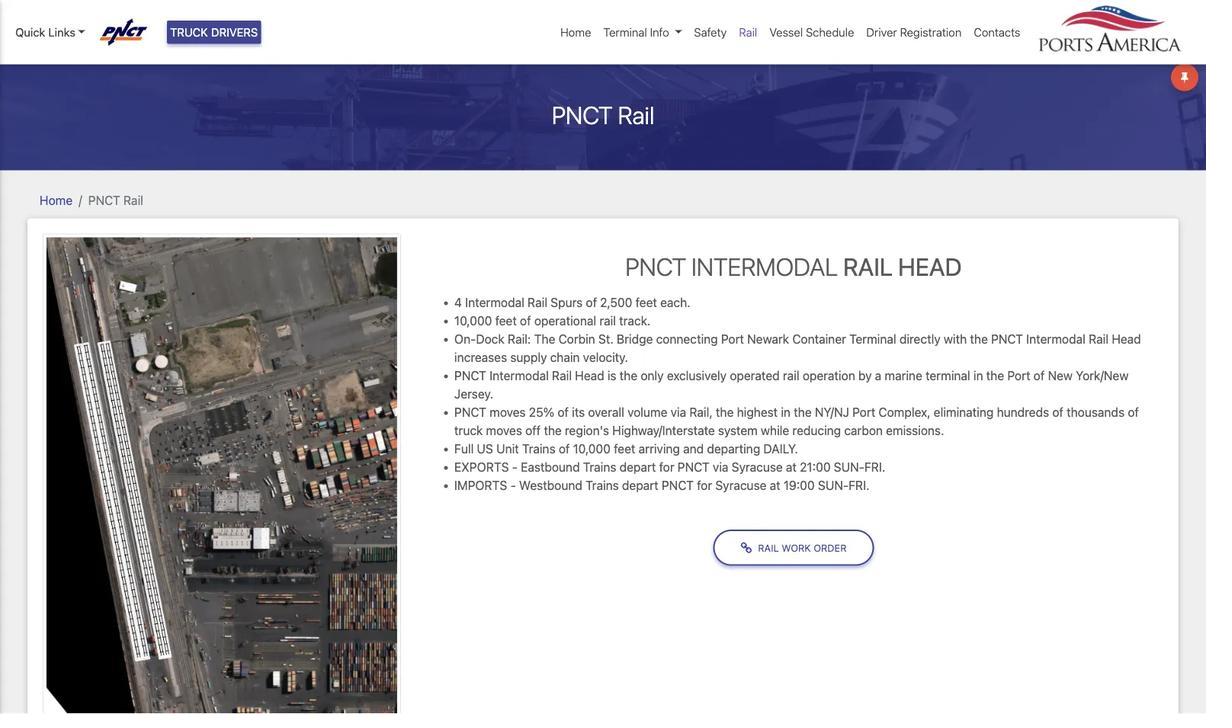 Task type: describe. For each thing, give the bounding box(es) containing it.
exclusively
[[667, 369, 727, 383]]

2,500
[[600, 295, 632, 310]]

york/new
[[1076, 369, 1129, 383]]

1 vertical spatial home link
[[40, 193, 73, 207]]

supply
[[510, 350, 547, 365]]

exports
[[454, 460, 509, 475]]

0 vertical spatial trains
[[522, 442, 555, 456]]

region's
[[565, 423, 609, 438]]

0 horizontal spatial port
[[721, 332, 744, 346]]

emissions.
[[886, 423, 944, 438]]

schedule
[[806, 26, 854, 39]]

operation
[[803, 369, 855, 383]]

safety link
[[688, 17, 733, 47]]

0 vertical spatial moves
[[490, 405, 526, 420]]

1 vertical spatial syracuse
[[715, 478, 766, 493]]

of left new
[[1034, 369, 1045, 383]]

rail image
[[43, 234, 401, 714]]

eastbound
[[521, 460, 580, 475]]

corbin
[[558, 332, 595, 346]]

0 vertical spatial feet
[[635, 295, 657, 310]]

0 vertical spatial sun-
[[834, 460, 864, 475]]

order
[[814, 542, 847, 554]]

rail link
[[733, 17, 763, 47]]

overall
[[588, 405, 624, 420]]

25%
[[529, 405, 554, 420]]

0 vertical spatial rail
[[599, 314, 616, 328]]

2 horizontal spatial head
[[1112, 332, 1141, 346]]

operated
[[730, 369, 780, 383]]

westbound
[[519, 478, 582, 493]]

each.
[[660, 295, 690, 310]]

contacts
[[974, 26, 1020, 39]]

off
[[525, 423, 541, 438]]

increases
[[454, 350, 507, 365]]

ny/nj
[[815, 405, 849, 420]]

truck drivers
[[170, 26, 258, 39]]

of up 'rail:'
[[520, 314, 531, 328]]

terminal
[[926, 369, 970, 383]]

19:00
[[784, 478, 815, 493]]

rail work order
[[758, 542, 847, 554]]

1 vertical spatial rail
[[783, 369, 799, 383]]

safety
[[694, 26, 727, 39]]

full
[[454, 442, 474, 456]]

on-
[[454, 332, 476, 346]]

rail work order link
[[713, 530, 874, 566]]

the up hundreds
[[986, 369, 1004, 383]]

and
[[683, 442, 704, 456]]

1 vertical spatial trains
[[583, 460, 616, 475]]

1 vertical spatial for
[[697, 478, 712, 493]]

marine
[[885, 369, 922, 383]]

4 intermodal rail spurs of 2,500 feet each. 10,000 feet of operational rail track. on-dock rail:  the corbin st. bridge connecting port newark container terminal directly with the pnct intermodal rail head increases supply chain velocity. pnct intermodal rail head is the only exclusively operated rail operation by a marine terminal in the port of new york/new jersey. pnct moves 25% of its overall volume via rail, the highest in the ny/nj port complex, eliminating hundreds of thousands of truck moves off the region's highway/interstate system while reducing carbon emissions. full us unit trains of 10,000 feet arriving and departing daily. exports - eastbound trains depart for pnct via syracuse at 21:00 sun-fri. imports - westbound trains depart pnct for syracuse at 19:00 sun-fri.
[[454, 295, 1141, 493]]

the right 'with'
[[970, 332, 988, 346]]

1 vertical spatial pnct rail
[[88, 193, 143, 207]]

of right hundreds
[[1052, 405, 1063, 420]]

vessel schedule link
[[763, 17, 860, 47]]

chain
[[550, 350, 580, 365]]

21:00
[[800, 460, 831, 475]]

2 vertical spatial port
[[852, 405, 875, 420]]

quick links
[[15, 26, 75, 39]]

truck
[[454, 423, 483, 438]]

reducing
[[792, 423, 841, 438]]

with
[[944, 332, 967, 346]]

0 vertical spatial home link
[[554, 17, 597, 47]]

carbon
[[844, 423, 883, 438]]

thousands
[[1067, 405, 1125, 420]]

imports
[[454, 478, 507, 493]]

truck drivers link
[[167, 21, 261, 44]]

operational
[[534, 314, 596, 328]]

the right is at bottom right
[[620, 369, 637, 383]]

1 vertical spatial via
[[713, 460, 728, 475]]

0 horizontal spatial via
[[671, 405, 686, 420]]

its
[[572, 405, 585, 420]]

4
[[454, 295, 462, 310]]

vessel
[[769, 26, 803, 39]]

unit
[[496, 442, 519, 456]]

1 horizontal spatial in
[[973, 369, 983, 383]]

arriving
[[639, 442, 680, 456]]

connecting
[[656, 332, 718, 346]]

jersey.
[[454, 387, 493, 401]]

intermodal up new
[[1026, 332, 1085, 346]]

1 horizontal spatial at
[[786, 460, 797, 475]]

1 vertical spatial depart
[[622, 478, 658, 493]]

0 horizontal spatial for
[[659, 460, 674, 475]]

a
[[875, 369, 881, 383]]

links
[[48, 26, 75, 39]]

the up 'reducing' at the right bottom of the page
[[794, 405, 812, 420]]

quick
[[15, 26, 45, 39]]

terminal info link
[[597, 17, 688, 47]]

highway/interstate
[[612, 423, 715, 438]]



Task type: vqa. For each thing, say whether or not it's contained in the screenshot.
the Spurs
yes



Task type: locate. For each thing, give the bounding box(es) containing it.
1 horizontal spatial pnct rail
[[552, 100, 654, 129]]

bridge
[[617, 332, 653, 346]]

moves up off
[[490, 405, 526, 420]]

the up system
[[716, 405, 734, 420]]

port
[[721, 332, 744, 346], [1007, 369, 1030, 383], [852, 405, 875, 420]]

0 horizontal spatial home
[[40, 193, 73, 207]]

for down arriving
[[659, 460, 674, 475]]

volume
[[627, 405, 667, 420]]

trains down 'region's'
[[583, 460, 616, 475]]

0 horizontal spatial rail
[[599, 314, 616, 328]]

0 vertical spatial -
[[512, 460, 518, 475]]

0 vertical spatial for
[[659, 460, 674, 475]]

0 vertical spatial fri.
[[864, 460, 885, 475]]

track.
[[619, 314, 651, 328]]

intermodal up newark
[[692, 252, 838, 281]]

0 vertical spatial syracuse
[[732, 460, 783, 475]]

velocity.
[[583, 350, 628, 365]]

0 horizontal spatial at
[[770, 478, 780, 493]]

1 horizontal spatial head
[[898, 252, 962, 281]]

0 vertical spatial at
[[786, 460, 797, 475]]

driver registration
[[866, 26, 962, 39]]

in up while
[[781, 405, 791, 420]]

rail up st.
[[599, 314, 616, 328]]

1 horizontal spatial rail
[[783, 369, 799, 383]]

depart
[[619, 460, 656, 475], [622, 478, 658, 493]]

dock
[[476, 332, 504, 346]]

complex,
[[879, 405, 930, 420]]

1 horizontal spatial for
[[697, 478, 712, 493]]

0 horizontal spatial in
[[781, 405, 791, 420]]

at up 19:00
[[786, 460, 797, 475]]

- down unit
[[512, 460, 518, 475]]

terminal
[[603, 26, 647, 39], [849, 332, 896, 346]]

for down "and"
[[697, 478, 712, 493]]

terminal inside 4 intermodal rail spurs of 2,500 feet each. 10,000 feet of operational rail track. on-dock rail:  the corbin st. bridge connecting port newark container terminal directly with the pnct intermodal rail head increases supply chain velocity. pnct intermodal rail head is the only exclusively operated rail operation by a marine terminal in the port of new york/new jersey. pnct moves 25% of its overall volume via rail, the highest in the ny/nj port complex, eliminating hundreds of thousands of truck moves off the region's highway/interstate system while reducing carbon emissions. full us unit trains of 10,000 feet arriving and departing daily. exports - eastbound trains depart for pnct via syracuse at 21:00 sun-fri. imports - westbound trains depart pnct for syracuse at 19:00 sun-fri.
[[849, 332, 896, 346]]

feet up track.
[[635, 295, 657, 310]]

eliminating
[[934, 405, 994, 420]]

pnct intermodal rail head
[[625, 252, 962, 281]]

for
[[659, 460, 674, 475], [697, 478, 712, 493]]

of left its
[[558, 405, 569, 420]]

1 vertical spatial port
[[1007, 369, 1030, 383]]

10,000 down 'region's'
[[573, 442, 611, 456]]

0 horizontal spatial home link
[[40, 193, 73, 207]]

feet
[[635, 295, 657, 310], [495, 314, 517, 328], [614, 442, 635, 456]]

via down the departing
[[713, 460, 728, 475]]

highest
[[737, 405, 778, 420]]

fri.
[[864, 460, 885, 475], [849, 478, 869, 493]]

0 vertical spatial 10,000
[[454, 314, 492, 328]]

trains down off
[[522, 442, 555, 456]]

of right 'thousands'
[[1128, 405, 1139, 420]]

rail,
[[689, 405, 713, 420]]

newark
[[747, 332, 789, 346]]

new
[[1048, 369, 1073, 383]]

intermodal right 4
[[465, 295, 524, 310]]

1 horizontal spatial port
[[852, 405, 875, 420]]

us
[[477, 442, 493, 456]]

1 vertical spatial terminal
[[849, 332, 896, 346]]

head up directly
[[898, 252, 962, 281]]

port up hundreds
[[1007, 369, 1030, 383]]

pnct rail
[[552, 100, 654, 129], [88, 193, 143, 207]]

container
[[792, 332, 846, 346]]

quick links link
[[15, 24, 85, 41]]

0 horizontal spatial terminal
[[603, 26, 647, 39]]

contacts link
[[968, 17, 1026, 47]]

0 vertical spatial head
[[898, 252, 962, 281]]

driver
[[866, 26, 897, 39]]

by
[[858, 369, 872, 383]]

pnct
[[552, 100, 613, 129], [88, 193, 120, 207], [625, 252, 686, 281], [991, 332, 1023, 346], [454, 369, 486, 383], [454, 405, 486, 420], [678, 460, 710, 475], [662, 478, 694, 493]]

1 vertical spatial 10,000
[[573, 442, 611, 456]]

0 vertical spatial terminal
[[603, 26, 647, 39]]

of
[[586, 295, 597, 310], [520, 314, 531, 328], [1034, 369, 1045, 383], [558, 405, 569, 420], [1052, 405, 1063, 420], [1128, 405, 1139, 420], [559, 442, 570, 456]]

truck
[[170, 26, 208, 39]]

sun- right "21:00"
[[834, 460, 864, 475]]

0 vertical spatial pnct rail
[[552, 100, 654, 129]]

departing
[[707, 442, 760, 456]]

of right spurs
[[586, 295, 597, 310]]

1 horizontal spatial terminal
[[849, 332, 896, 346]]

work
[[782, 542, 811, 554]]

daily.
[[763, 442, 798, 456]]

rail:
[[508, 332, 531, 346]]

head
[[898, 252, 962, 281], [1112, 332, 1141, 346], [575, 369, 604, 383]]

10,000
[[454, 314, 492, 328], [573, 442, 611, 456]]

feet up 'rail:'
[[495, 314, 517, 328]]

of up eastbound
[[559, 442, 570, 456]]

spurs
[[551, 295, 583, 310]]

home
[[560, 26, 591, 39], [40, 193, 73, 207]]

port up the carbon
[[852, 405, 875, 420]]

1 vertical spatial head
[[1112, 332, 1141, 346]]

intermodal down supply
[[490, 369, 549, 383]]

- right imports
[[510, 478, 516, 493]]

port left newark
[[721, 332, 744, 346]]

st.
[[598, 332, 614, 346]]

1 vertical spatial moves
[[486, 423, 522, 438]]

1 horizontal spatial home link
[[554, 17, 597, 47]]

0 horizontal spatial head
[[575, 369, 604, 383]]

1 vertical spatial feet
[[495, 314, 517, 328]]

the
[[534, 332, 555, 346]]

terminal left the info
[[603, 26, 647, 39]]

1 vertical spatial -
[[510, 478, 516, 493]]

registration
[[900, 26, 962, 39]]

1 vertical spatial in
[[781, 405, 791, 420]]

hundreds
[[997, 405, 1049, 420]]

1 vertical spatial sun-
[[818, 478, 849, 493]]

rail
[[599, 314, 616, 328], [783, 369, 799, 383]]

trains
[[522, 442, 555, 456], [583, 460, 616, 475], [586, 478, 619, 493]]

rail right operated at the right bottom
[[783, 369, 799, 383]]

0 vertical spatial depart
[[619, 460, 656, 475]]

0 horizontal spatial pnct rail
[[88, 193, 143, 207]]

sun- down "21:00"
[[818, 478, 849, 493]]

1 vertical spatial fri.
[[849, 478, 869, 493]]

system
[[718, 423, 758, 438]]

syracuse
[[732, 460, 783, 475], [715, 478, 766, 493]]

1 horizontal spatial 10,000
[[573, 442, 611, 456]]

feet left arriving
[[614, 442, 635, 456]]

terminal info
[[603, 26, 669, 39]]

1 vertical spatial at
[[770, 478, 780, 493]]

via left rail,
[[671, 405, 686, 420]]

via
[[671, 405, 686, 420], [713, 460, 728, 475]]

directly
[[899, 332, 941, 346]]

1 horizontal spatial via
[[713, 460, 728, 475]]

vessel schedule
[[769, 26, 854, 39]]

terminal up a
[[849, 332, 896, 346]]

2 vertical spatial head
[[575, 369, 604, 383]]

is
[[607, 369, 616, 383]]

driver registration link
[[860, 17, 968, 47]]

link image
[[741, 542, 758, 554]]

info
[[650, 26, 669, 39]]

the
[[970, 332, 988, 346], [620, 369, 637, 383], [986, 369, 1004, 383], [716, 405, 734, 420], [794, 405, 812, 420], [544, 423, 562, 438]]

0 vertical spatial via
[[671, 405, 686, 420]]

trains right westbound
[[586, 478, 619, 493]]

home link
[[554, 17, 597, 47], [40, 193, 73, 207]]

in right 'terminal'
[[973, 369, 983, 383]]

0 vertical spatial home
[[560, 26, 591, 39]]

the right off
[[544, 423, 562, 438]]

0 vertical spatial in
[[973, 369, 983, 383]]

10,000 up on-
[[454, 314, 492, 328]]

head left is at bottom right
[[575, 369, 604, 383]]

1 horizontal spatial home
[[560, 26, 591, 39]]

at left 19:00
[[770, 478, 780, 493]]

2 vertical spatial trains
[[586, 478, 619, 493]]

2 horizontal spatial port
[[1007, 369, 1030, 383]]

head up york/new
[[1112, 332, 1141, 346]]

moves up unit
[[486, 423, 522, 438]]

2 vertical spatial feet
[[614, 442, 635, 456]]

intermodal
[[692, 252, 838, 281], [465, 295, 524, 310], [1026, 332, 1085, 346], [490, 369, 549, 383]]

0 vertical spatial port
[[721, 332, 744, 346]]

terminal inside "link"
[[603, 26, 647, 39]]

drivers
[[211, 26, 258, 39]]

0 horizontal spatial 10,000
[[454, 314, 492, 328]]

while
[[761, 423, 789, 438]]

only
[[641, 369, 664, 383]]

1 vertical spatial home
[[40, 193, 73, 207]]

at
[[786, 460, 797, 475], [770, 478, 780, 493]]

home inside home link
[[560, 26, 591, 39]]



